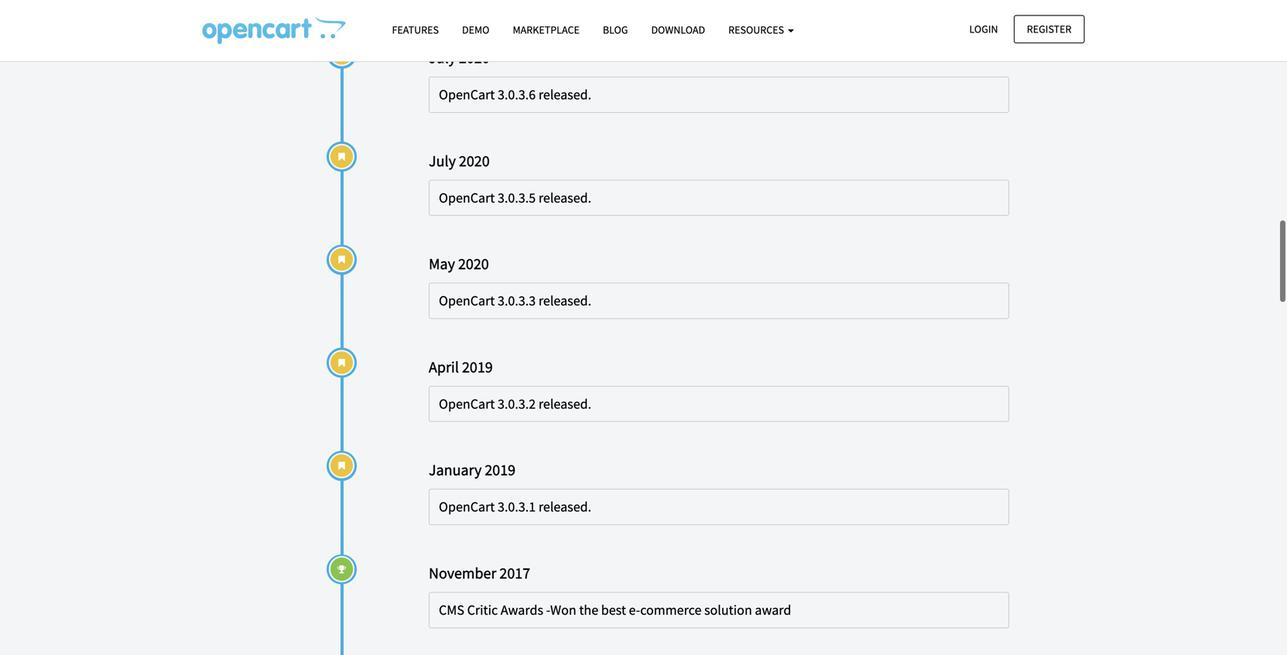 Task type: describe. For each thing, give the bounding box(es) containing it.
won
[[551, 602, 577, 620]]

marketplace link
[[501, 16, 592, 43]]

opencart for opencart 3.0.3.3 released.
[[439, 292, 495, 310]]

january 2019
[[429, 461, 516, 480]]

opencart for opencart 3.0.3.1 released.
[[439, 499, 495, 516]]

opencart for opencart 3.0.3.5 released.
[[439, 189, 495, 207]]

demo
[[462, 23, 490, 37]]

login link
[[957, 15, 1012, 43]]

2017
[[500, 564, 531, 584]]

best
[[602, 602, 626, 620]]

blog link
[[592, 16, 640, 43]]

opencart for opencart 3.0.3.2 released.
[[439, 396, 495, 413]]

opencart - company image
[[203, 16, 346, 44]]

register link
[[1014, 15, 1085, 43]]

resources link
[[717, 16, 806, 43]]

marketplace
[[513, 23, 580, 37]]

resources
[[729, 23, 787, 37]]

register
[[1027, 22, 1072, 36]]

opencart 3.0.3.2 released.
[[439, 396, 592, 413]]

award
[[755, 602, 792, 620]]

2020 for 3.0.3.3
[[458, 254, 489, 274]]

released. for opencart 3.0.3.6 released.
[[539, 86, 592, 103]]

critic
[[467, 602, 498, 620]]

released. for opencart 3.0.3.2 released.
[[539, 396, 592, 413]]

commerce
[[641, 602, 702, 620]]

opencart 3.0.3.1 released.
[[439, 499, 592, 516]]

download link
[[640, 16, 717, 43]]

november 2017
[[429, 564, 531, 584]]

may
[[429, 254, 455, 274]]

3.0.3.6
[[498, 86, 536, 103]]

july 2020 for opencart 3.0.3.6 released.
[[429, 48, 490, 67]]

3.0.3.3
[[498, 292, 536, 310]]



Task type: locate. For each thing, give the bounding box(es) containing it.
opencart left 3.0.3.5
[[439, 189, 495, 207]]

2020 up 'opencart 3.0.3.5 released.'
[[459, 151, 490, 171]]

april
[[429, 358, 459, 377]]

3.0.3.2
[[498, 396, 536, 413]]

2020 right may
[[458, 254, 489, 274]]

e-
[[629, 602, 641, 620]]

2 opencart from the top
[[439, 189, 495, 207]]

the
[[580, 602, 599, 620]]

opencart down may 2020
[[439, 292, 495, 310]]

1 vertical spatial 2020
[[459, 151, 490, 171]]

solution
[[705, 602, 753, 620]]

2020 down demo link
[[459, 48, 490, 67]]

5 released. from the top
[[539, 499, 592, 516]]

2020
[[459, 48, 490, 67], [459, 151, 490, 171], [458, 254, 489, 274]]

july for opencart 3.0.3.5 released.
[[429, 151, 456, 171]]

july 2020 down demo link
[[429, 48, 490, 67]]

july 2020
[[429, 48, 490, 67], [429, 151, 490, 171]]

opencart 3.0.3.6 released.
[[439, 86, 592, 103]]

0 vertical spatial july
[[429, 48, 456, 67]]

2019
[[462, 358, 493, 377], [485, 461, 516, 480]]

2 vertical spatial 2020
[[458, 254, 489, 274]]

awards
[[501, 602, 544, 620]]

january
[[429, 461, 482, 480]]

2 july 2020 from the top
[[429, 151, 490, 171]]

opencart 3.0.3.5 released.
[[439, 189, 592, 207]]

login
[[970, 22, 999, 36]]

1 july from the top
[[429, 48, 456, 67]]

2019 right april
[[462, 358, 493, 377]]

-
[[546, 602, 551, 620]]

4 released. from the top
[[539, 396, 592, 413]]

features
[[392, 23, 439, 37]]

2020 for 3.0.3.6
[[459, 48, 490, 67]]

1 vertical spatial july
[[429, 151, 456, 171]]

released. right 3.0.3.1
[[539, 499, 592, 516]]

5 opencart from the top
[[439, 499, 495, 516]]

november
[[429, 564, 497, 584]]

demo link
[[451, 16, 501, 43]]

released. right 3.0.3.2
[[539, 396, 592, 413]]

2019 up the opencart 3.0.3.1 released.
[[485, 461, 516, 480]]

0 vertical spatial july 2020
[[429, 48, 490, 67]]

opencart
[[439, 86, 495, 103], [439, 189, 495, 207], [439, 292, 495, 310], [439, 396, 495, 413], [439, 499, 495, 516]]

4 opencart from the top
[[439, 396, 495, 413]]

2 july from the top
[[429, 151, 456, 171]]

3.0.3.5
[[498, 189, 536, 207]]

1 july 2020 from the top
[[429, 48, 490, 67]]

features link
[[381, 16, 451, 43]]

april 2019
[[429, 358, 493, 377]]

2019 for april 2019
[[462, 358, 493, 377]]

opencart for opencart 3.0.3.6 released.
[[439, 86, 495, 103]]

0 vertical spatial 2019
[[462, 358, 493, 377]]

blog
[[603, 23, 628, 37]]

opencart down april 2019
[[439, 396, 495, 413]]

released. right the 3.0.3.6
[[539, 86, 592, 103]]

3.0.3.1
[[498, 499, 536, 516]]

1 vertical spatial 2019
[[485, 461, 516, 480]]

released. for opencart 3.0.3.3 released.
[[539, 292, 592, 310]]

opencart 3.0.3.3 released.
[[439, 292, 592, 310]]

1 opencart from the top
[[439, 86, 495, 103]]

july 2020 up 'opencart 3.0.3.5 released.'
[[429, 151, 490, 171]]

released. right 3.0.3.5
[[539, 189, 592, 207]]

1 released. from the top
[[539, 86, 592, 103]]

released. for opencart 3.0.3.1 released.
[[539, 499, 592, 516]]

2020 for 3.0.3.5
[[459, 151, 490, 171]]

2019 for january 2019
[[485, 461, 516, 480]]

cms
[[439, 602, 465, 620]]

released. right 3.0.3.3
[[539, 292, 592, 310]]

download
[[652, 23, 706, 37]]

july
[[429, 48, 456, 67], [429, 151, 456, 171]]

0 vertical spatial 2020
[[459, 48, 490, 67]]

july for opencart 3.0.3.6 released.
[[429, 48, 456, 67]]

july 2020 for opencart 3.0.3.5 released.
[[429, 151, 490, 171]]

opencart down january 2019
[[439, 499, 495, 516]]

3 released. from the top
[[539, 292, 592, 310]]

released. for opencart 3.0.3.5 released.
[[539, 189, 592, 207]]

2 released. from the top
[[539, 189, 592, 207]]

3 opencart from the top
[[439, 292, 495, 310]]

opencart left the 3.0.3.6
[[439, 86, 495, 103]]

1 vertical spatial july 2020
[[429, 151, 490, 171]]

may 2020
[[429, 254, 489, 274]]

cms critic awards -won the best e-commerce solution award
[[439, 602, 792, 620]]

released.
[[539, 86, 592, 103], [539, 189, 592, 207], [539, 292, 592, 310], [539, 396, 592, 413], [539, 499, 592, 516]]



Task type: vqa. For each thing, say whether or not it's contained in the screenshot.


